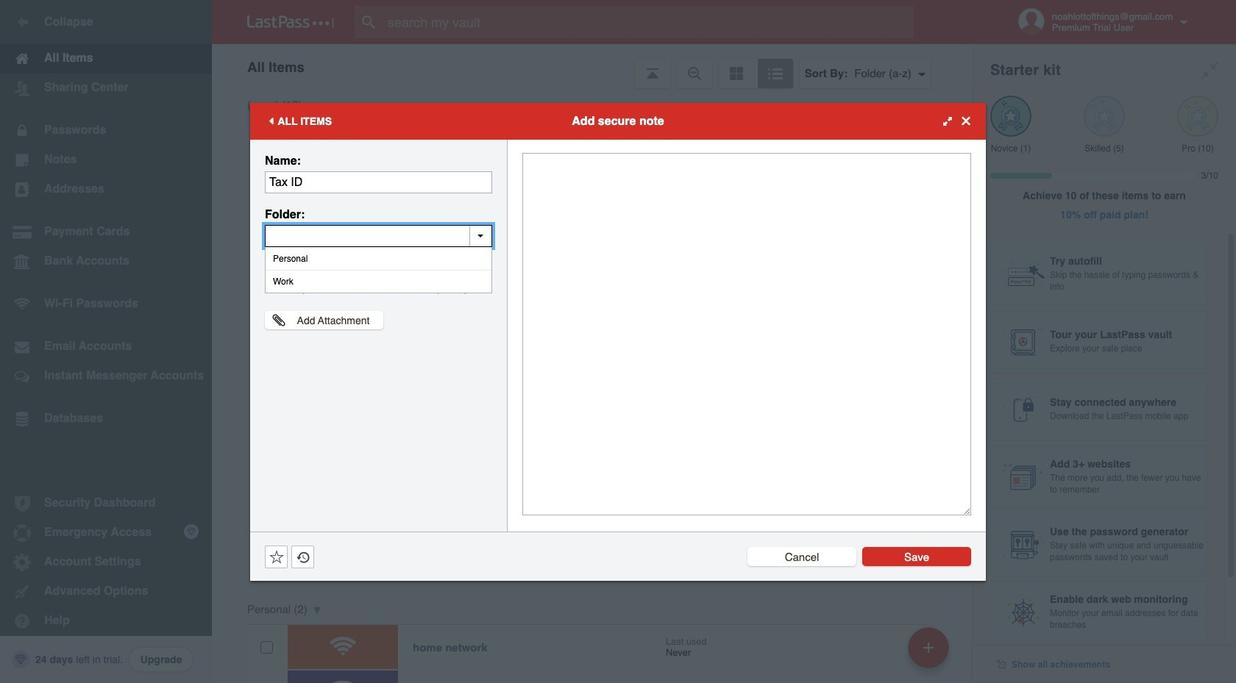 Task type: describe. For each thing, give the bounding box(es) containing it.
search my vault text field
[[355, 6, 942, 38]]

new item navigation
[[903, 623, 958, 683]]

Search search field
[[355, 6, 942, 38]]

new item image
[[923, 643, 934, 653]]



Task type: vqa. For each thing, say whether or not it's contained in the screenshot.
LastPass image
yes



Task type: locate. For each thing, give the bounding box(es) containing it.
lastpass image
[[247, 15, 334, 29]]

vault options navigation
[[212, 44, 973, 88]]

dialog
[[250, 103, 986, 581]]

None text field
[[522, 153, 971, 515]]

main navigation navigation
[[0, 0, 212, 683]]

None text field
[[265, 171, 492, 193], [265, 225, 492, 247], [265, 171, 492, 193], [265, 225, 492, 247]]



